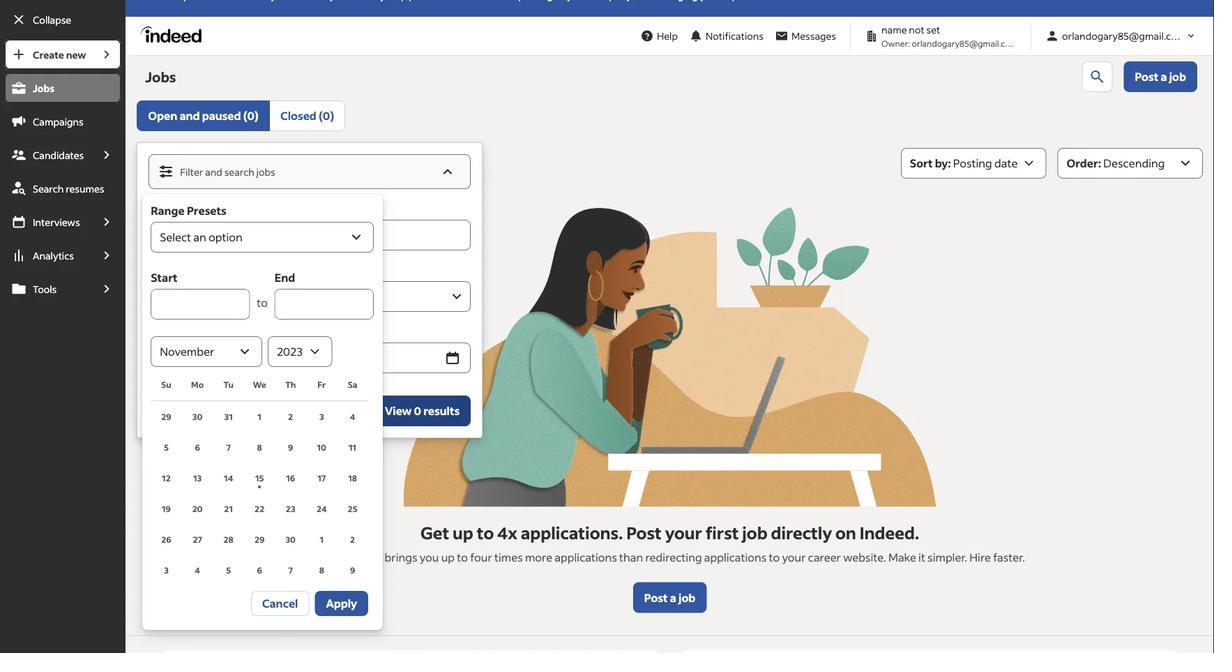 Task type: describe. For each thing, give the bounding box(es) containing it.
times
[[495, 550, 523, 564]]

2 applications from the left
[[705, 550, 767, 564]]

25
[[348, 503, 358, 514]]

1 vertical spatial 9
[[350, 565, 355, 575]]

create new
[[33, 48, 86, 61]]

default
[[206, 404, 243, 418]]

1 vertical spatial 4 button
[[182, 555, 213, 585]]

22
[[255, 503, 265, 514]]

12 button
[[151, 463, 182, 493]]

fr
[[318, 379, 326, 390]]

jobs link
[[4, 73, 122, 103]]

on
[[836, 522, 857, 544]]

0 horizontal spatial 3 button
[[151, 555, 182, 585]]

4x
[[498, 522, 518, 544]]

analytics link
[[4, 240, 92, 271]]

collapse button
[[4, 4, 122, 35]]

17
[[318, 472, 326, 483]]

location
[[149, 263, 196, 277]]

we
[[253, 379, 266, 390]]

help button
[[635, 23, 684, 49]]

campaigns
[[33, 115, 84, 128]]

a inside 'post a job' button
[[670, 590, 677, 605]]

sort by: posting date
[[910, 156, 1018, 170]]

notifications button
[[684, 21, 770, 51]]

indeed.
[[860, 522, 920, 544]]

29 for right 29 button
[[255, 534, 265, 545]]

apply button
[[315, 591, 369, 616]]

28
[[224, 534, 234, 545]]

1 horizontal spatial 9 button
[[337, 555, 368, 585]]

messages link
[[770, 23, 842, 49]]

Date posted field
[[149, 343, 440, 373]]

23
[[286, 503, 296, 514]]

orlandogary85@gmail.com button
[[1040, 23, 1204, 49]]

job title
[[149, 201, 192, 216]]

filter and search jobs
[[180, 166, 275, 178]]

1 horizontal spatial 1
[[320, 534, 324, 545]]

1 horizontal spatial 4
[[350, 411, 355, 422]]

1 applications from the left
[[555, 550, 617, 564]]

16 button
[[275, 463, 306, 493]]

owner:
[[882, 38, 911, 48]]

search resumes
[[33, 182, 104, 195]]

28 button
[[213, 524, 244, 555]]

indeed
[[315, 550, 351, 564]]

to left 4x
[[477, 522, 494, 544]]

first
[[706, 522, 739, 544]]

26
[[161, 534, 171, 545]]

tools
[[33, 283, 57, 295]]

0 horizontal spatial 3
[[164, 565, 169, 575]]

redirecting
[[646, 550, 702, 564]]

20 button
[[182, 493, 213, 524]]

12
[[162, 472, 171, 483]]

name not set owner: orlandogary85@gmail.com element
[[860, 22, 1023, 50]]

simpler.
[[928, 550, 968, 564]]

16
[[286, 472, 295, 483]]

0
[[414, 404, 421, 418]]

0 vertical spatial 7 button
[[213, 432, 244, 463]]

0 horizontal spatial 4
[[195, 565, 200, 575]]

range
[[151, 203, 185, 218]]

interviews
[[33, 216, 80, 228]]

collapse advanced search image
[[440, 163, 457, 180]]

notifications
[[706, 30, 764, 42]]

tools link
[[4, 274, 92, 304]]

orlandogary85@gmail.com inside name not set owner: orlandogary85@gmail.com
[[912, 38, 1018, 48]]

1 vertical spatial 8 button
[[306, 555, 337, 585]]

Start field
[[151, 289, 250, 320]]

set
[[174, 404, 191, 418]]

su
[[161, 379, 171, 390]]

19
[[162, 503, 171, 514]]

posted
[[176, 324, 214, 338]]

name
[[882, 23, 908, 36]]

closed (0)
[[280, 109, 334, 123]]

set as default
[[174, 404, 243, 418]]

26 button
[[151, 524, 182, 555]]

cancel
[[262, 596, 298, 611]]

you
[[420, 550, 439, 564]]

0 vertical spatial your
[[665, 522, 703, 544]]

orlandogary85@gmail.com inside dropdown button
[[1063, 30, 1186, 42]]

jobs
[[256, 166, 275, 178]]

make
[[889, 550, 917, 564]]

0 horizontal spatial 6 button
[[182, 432, 213, 463]]

results
[[424, 404, 460, 418]]

23 button
[[275, 493, 306, 524]]

8 for left 8 button
[[257, 442, 262, 453]]

17 button
[[306, 463, 337, 493]]

18 button
[[337, 463, 368, 493]]

post a job link
[[1125, 61, 1198, 92]]

search
[[33, 182, 64, 195]]

20
[[192, 503, 203, 514]]

apply inside the "get up to 4x applications. post your first job directly on indeed. indeed apply brings you up to four times more applications than redirecting applications to your career website. make it simpler. hire faster."
[[353, 550, 383, 564]]

24
[[317, 503, 327, 514]]

post a job button
[[634, 582, 707, 613]]

than
[[620, 550, 644, 564]]

date
[[149, 324, 174, 338]]

jobs inside 'link'
[[33, 82, 54, 94]]

set
[[927, 23, 941, 36]]

as
[[193, 404, 204, 418]]

title
[[170, 201, 192, 216]]

candidates link
[[4, 140, 92, 170]]

1 vertical spatial 2
[[350, 534, 355, 545]]

a inside post a job link
[[1162, 69, 1168, 84]]

1 horizontal spatial jobs
[[145, 68, 176, 86]]

expand image
[[449, 288, 466, 305]]

0 horizontal spatial 30 button
[[182, 401, 213, 432]]

15 button
[[244, 463, 275, 493]]

0 vertical spatial post
[[1136, 69, 1159, 84]]

tu
[[224, 379, 234, 390]]

end
[[275, 270, 295, 285]]

job inside post a job link
[[1170, 69, 1187, 84]]

0 horizontal spatial 6
[[195, 442, 200, 453]]

website.
[[844, 550, 887, 564]]

it
[[919, 550, 926, 564]]

Location field
[[154, 287, 443, 306]]

29 for the left 29 button
[[161, 411, 171, 422]]

1 horizontal spatial 30
[[286, 534, 296, 545]]

more
[[525, 550, 553, 564]]

0 vertical spatial 1
[[258, 411, 262, 422]]

0 vertical spatial up
[[453, 522, 474, 544]]

1 vertical spatial 7 button
[[275, 555, 306, 585]]

filter and search jobs element
[[149, 155, 470, 188]]

search candidates image
[[1090, 68, 1106, 85]]

get up to 4x applications. post your first job directly on indeed. indeed apply brings you up to four times more applications than redirecting applications to your career website. make it simpler. hire faster.
[[315, 522, 1026, 564]]



Task type: locate. For each thing, give the bounding box(es) containing it.
1 horizontal spatial job
[[743, 522, 768, 544]]

1 vertical spatial 1
[[320, 534, 324, 545]]

0 vertical spatial 8 button
[[244, 432, 275, 463]]

0 vertical spatial 4 button
[[337, 401, 368, 432]]

4 button up the '11'
[[337, 401, 368, 432]]

0 vertical spatial job
[[1170, 69, 1187, 84]]

9 button up apply button
[[337, 555, 368, 585]]

5 up 12
[[164, 442, 169, 453]]

mo
[[191, 379, 204, 390]]

30 right the "set"
[[192, 411, 203, 422]]

1 vertical spatial 3 button
[[151, 555, 182, 585]]

and for search
[[205, 166, 223, 178]]

6 up 13
[[195, 442, 200, 453]]

2 down 'th'
[[288, 411, 293, 422]]

0 vertical spatial 29
[[161, 411, 171, 422]]

posting
[[954, 156, 993, 170]]

0 horizontal spatial 5
[[164, 442, 169, 453]]

campaigns link
[[4, 106, 122, 137]]

orlandogary85@gmail.com down set
[[912, 38, 1018, 48]]

0 horizontal spatial 7
[[226, 442, 231, 453]]

Job title text field
[[149, 220, 471, 251]]

29
[[161, 411, 171, 422], [255, 534, 265, 545]]

30 down '23' button
[[286, 534, 296, 545]]

1 vertical spatial 6 button
[[244, 555, 275, 585]]

new
[[66, 48, 86, 61]]

1 vertical spatial 9 button
[[337, 555, 368, 585]]

date
[[995, 156, 1018, 170]]

8 down the indeed
[[319, 565, 324, 575]]

29 button
[[151, 401, 182, 432], [244, 524, 275, 555]]

4 button down the 27
[[182, 555, 213, 585]]

5 for the leftmost the 5 button
[[164, 442, 169, 453]]

1 right 31
[[258, 411, 262, 422]]

1 horizontal spatial orlandogary85@gmail.com
[[1063, 30, 1186, 42]]

7 down 31 button in the bottom of the page
[[226, 442, 231, 453]]

22 button
[[244, 493, 275, 524]]

apply left brings
[[353, 550, 383, 564]]

1 vertical spatial a
[[670, 590, 677, 605]]

and for paused
[[180, 109, 200, 123]]

1 horizontal spatial 6
[[257, 565, 262, 575]]

2
[[288, 411, 293, 422], [350, 534, 355, 545]]

9 button
[[275, 432, 306, 463], [337, 555, 368, 585]]

1 vertical spatial post a job
[[645, 590, 696, 605]]

1 vertical spatial 29
[[255, 534, 265, 545]]

open and paused (0)
[[148, 109, 259, 123]]

by:
[[936, 156, 952, 170]]

3 button up 10
[[306, 401, 337, 432]]

1 horizontal spatial applications
[[705, 550, 767, 564]]

1 horizontal spatial 8
[[319, 565, 324, 575]]

1 vertical spatial 30
[[286, 534, 296, 545]]

1 vertical spatial 5 button
[[213, 555, 244, 585]]

1 vertical spatial 6
[[257, 565, 262, 575]]

candidates
[[33, 149, 84, 161]]

1 vertical spatial 4
[[195, 565, 200, 575]]

21
[[224, 503, 233, 514]]

0 horizontal spatial (0)
[[243, 109, 259, 123]]

End field
[[275, 289, 374, 320]]

1 vertical spatial 1 button
[[306, 524, 337, 555]]

apply down the indeed
[[326, 596, 357, 611]]

0 horizontal spatial 29 button
[[151, 401, 182, 432]]

1 vertical spatial 3
[[164, 565, 169, 575]]

post a job inside 'post a job' button
[[645, 590, 696, 605]]

up right get
[[453, 522, 474, 544]]

8 button up apply button
[[306, 555, 337, 585]]

27
[[193, 534, 202, 545]]

1 horizontal spatial 4 button
[[337, 401, 368, 432]]

1 horizontal spatial 2
[[350, 534, 355, 545]]

post inside the "get up to 4x applications. post your first job directly on indeed. indeed apply brings you up to four times more applications than redirecting applications to your career website. make it simpler. hire faster."
[[627, 522, 662, 544]]

7 up cancel
[[288, 565, 293, 575]]

2 vertical spatial post
[[645, 590, 668, 605]]

1 button down 24
[[306, 524, 337, 555]]

post inside button
[[645, 590, 668, 605]]

to left 'four'
[[457, 550, 468, 564]]

1 horizontal spatial 1 button
[[306, 524, 337, 555]]

0 horizontal spatial 9 button
[[275, 432, 306, 463]]

0 vertical spatial 3 button
[[306, 401, 337, 432]]

search resumes link
[[4, 173, 122, 204]]

job inside 'post a job' button
[[679, 590, 696, 605]]

order: descending
[[1067, 156, 1166, 170]]

1 vertical spatial your
[[783, 550, 806, 564]]

5 down 28 button
[[226, 565, 231, 575]]

0 vertical spatial 5 button
[[151, 432, 182, 463]]

0 vertical spatial 2
[[288, 411, 293, 422]]

0 horizontal spatial 29
[[161, 411, 171, 422]]

8 button
[[244, 432, 275, 463], [306, 555, 337, 585]]

1 horizontal spatial 30 button
[[275, 524, 306, 555]]

1 vertical spatial and
[[205, 166, 223, 178]]

29 down 22 button
[[255, 534, 265, 545]]

1 horizontal spatial 2 button
[[337, 524, 368, 555]]

view
[[385, 404, 412, 418]]

15
[[255, 472, 264, 483]]

0 horizontal spatial 1
[[258, 411, 262, 422]]

messages
[[792, 30, 837, 42]]

1 horizontal spatial 7
[[288, 565, 293, 575]]

0 horizontal spatial and
[[180, 109, 200, 123]]

0 vertical spatial 6
[[195, 442, 200, 453]]

paused
[[202, 109, 241, 123]]

post a job inside post a job link
[[1136, 69, 1187, 84]]

1 horizontal spatial and
[[205, 166, 223, 178]]

27 button
[[182, 524, 213, 555]]

cancel button
[[251, 591, 309, 616]]

to
[[257, 296, 268, 310], [477, 522, 494, 544], [457, 550, 468, 564], [769, 550, 780, 564]]

8 up 15
[[257, 442, 262, 453]]

job inside the "get up to 4x applications. post your first job directly on indeed. indeed apply brings you up to four times more applications than redirecting applications to your career website. make it simpler. hire faster."
[[743, 522, 768, 544]]

presets
[[187, 203, 227, 218]]

orlandogary85@gmail.com
[[1063, 30, 1186, 42], [912, 38, 1018, 48]]

1 vertical spatial 30 button
[[275, 524, 306, 555]]

apply inside button
[[326, 596, 357, 611]]

0 horizontal spatial post a job
[[645, 590, 696, 605]]

13
[[193, 472, 202, 483]]

to down directly
[[769, 550, 780, 564]]

0 horizontal spatial 1 button
[[244, 401, 275, 432]]

start
[[151, 270, 178, 285]]

0 vertical spatial 29 button
[[151, 401, 182, 432]]

create new link
[[4, 39, 92, 70]]

1 horizontal spatial 3 button
[[306, 401, 337, 432]]

0 vertical spatial 8
[[257, 442, 262, 453]]

post
[[1136, 69, 1159, 84], [627, 522, 662, 544], [645, 590, 668, 605]]

8 for the bottommost 8 button
[[319, 565, 324, 575]]

job down 'orlandogary85@gmail.com' dropdown button
[[1170, 69, 1187, 84]]

0 vertical spatial 3
[[320, 411, 324, 422]]

and right open
[[180, 109, 200, 123]]

31
[[224, 411, 233, 422]]

descending
[[1104, 156, 1166, 170]]

2 up the indeed
[[350, 534, 355, 545]]

29 button down the su
[[151, 401, 182, 432]]

four
[[470, 550, 493, 564]]

job down redirecting
[[679, 590, 696, 605]]

30 button
[[182, 401, 213, 432], [275, 524, 306, 555]]

applications down applications.
[[555, 550, 617, 564]]

0 vertical spatial 5
[[164, 442, 169, 453]]

0 horizontal spatial orlandogary85@gmail.com
[[912, 38, 1018, 48]]

0 horizontal spatial 9
[[288, 442, 293, 453]]

0 horizontal spatial 8 button
[[244, 432, 275, 463]]

your up redirecting
[[665, 522, 703, 544]]

0 horizontal spatial 2
[[288, 411, 293, 422]]

help
[[657, 30, 678, 42]]

0 horizontal spatial 4 button
[[182, 555, 213, 585]]

1 button
[[244, 401, 275, 432], [306, 524, 337, 555]]

4 down 27 button
[[195, 565, 200, 575]]

directly
[[771, 522, 833, 544]]

21 button
[[213, 493, 244, 524]]

1 horizontal spatial 29 button
[[244, 524, 275, 555]]

post down redirecting
[[645, 590, 668, 605]]

orlandogary85@gmail.com up search candidates icon
[[1063, 30, 1186, 42]]

0 vertical spatial 6 button
[[182, 432, 213, 463]]

1 horizontal spatial 7 button
[[275, 555, 306, 585]]

menu bar
[[0, 39, 126, 653]]

1 vertical spatial apply
[[326, 596, 357, 611]]

5 for the bottom the 5 button
[[226, 565, 231, 575]]

and right filter
[[205, 166, 223, 178]]

post a job down redirecting
[[645, 590, 696, 605]]

11 button
[[337, 432, 368, 463]]

order:
[[1067, 156, 1102, 170]]

0 vertical spatial 1 button
[[244, 401, 275, 432]]

applications down first
[[705, 550, 767, 564]]

7 button up 14
[[213, 432, 244, 463]]

0 horizontal spatial 8
[[257, 442, 262, 453]]

8 button up 15
[[244, 432, 275, 463]]

1 vertical spatial 7
[[288, 565, 293, 575]]

sort
[[910, 156, 933, 170]]

2 horizontal spatial job
[[1170, 69, 1187, 84]]

post a job
[[1136, 69, 1187, 84], [645, 590, 696, 605]]

0 horizontal spatial 30
[[192, 411, 203, 422]]

0 vertical spatial apply
[[353, 550, 383, 564]]

menu bar containing create new
[[0, 39, 126, 653]]

your down directly
[[783, 550, 806, 564]]

29 left the "set"
[[161, 411, 171, 422]]

1 horizontal spatial 5 button
[[213, 555, 244, 585]]

1 horizontal spatial 5
[[226, 565, 231, 575]]

9
[[288, 442, 293, 453], [350, 565, 355, 575]]

1 vertical spatial up
[[442, 550, 455, 564]]

a down 'orlandogary85@gmail.com' dropdown button
[[1162, 69, 1168, 84]]

post a job down 'orlandogary85@gmail.com' dropdown button
[[1136, 69, 1187, 84]]

0 horizontal spatial 5 button
[[151, 432, 182, 463]]

14 button
[[213, 463, 244, 493]]

1 (0) from the left
[[243, 109, 259, 123]]

2 button down 'th'
[[275, 401, 306, 432]]

1
[[258, 411, 262, 422], [320, 534, 324, 545]]

brings
[[385, 550, 418, 564]]

1 horizontal spatial 6 button
[[244, 555, 275, 585]]

0 vertical spatial 4
[[350, 411, 355, 422]]

a down redirecting
[[670, 590, 677, 605]]

0 vertical spatial 2 button
[[275, 401, 306, 432]]

career
[[809, 550, 842, 564]]

1 up the indeed
[[320, 534, 324, 545]]

6 button up 13
[[182, 432, 213, 463]]

0 vertical spatial 30 button
[[182, 401, 213, 432]]

(0) right paused
[[243, 109, 259, 123]]

3 up 10
[[320, 411, 324, 422]]

indeed home image
[[141, 26, 208, 43]]

1 horizontal spatial (0)
[[319, 109, 334, 123]]

jobs up open
[[145, 68, 176, 86]]

choose a date image
[[445, 350, 461, 366]]

post down 'orlandogary85@gmail.com' dropdown button
[[1136, 69, 1159, 84]]

jobs down the create new link
[[33, 82, 54, 94]]

2 vertical spatial job
[[679, 590, 696, 605]]

3 button
[[306, 401, 337, 432], [151, 555, 182, 585]]

grid containing su
[[151, 367, 368, 585]]

5
[[164, 442, 169, 453], [226, 565, 231, 575]]

grid
[[151, 367, 368, 585]]

range presets
[[151, 203, 227, 218]]

5 button up 12
[[151, 432, 182, 463]]

1 vertical spatial 5
[[226, 565, 231, 575]]

1 button right 31
[[244, 401, 275, 432]]

2 (0) from the left
[[319, 109, 334, 123]]

10
[[317, 442, 327, 453]]

29 button down 22
[[244, 524, 275, 555]]

closed
[[280, 109, 317, 123]]

9 button up 16
[[275, 432, 306, 463]]

9 down the indeed
[[350, 565, 355, 575]]

1 horizontal spatial post a job
[[1136, 69, 1187, 84]]

0 horizontal spatial job
[[679, 590, 696, 605]]

30
[[192, 411, 203, 422], [286, 534, 296, 545]]

2 button down 25
[[337, 524, 368, 555]]

applications
[[555, 550, 617, 564], [705, 550, 767, 564]]

job right first
[[743, 522, 768, 544]]

3
[[320, 411, 324, 422], [164, 565, 169, 575]]

up right you
[[442, 550, 455, 564]]

to right start field
[[257, 296, 268, 310]]

1 vertical spatial post
[[627, 522, 662, 544]]

1 vertical spatial job
[[743, 522, 768, 544]]

6 button up cancel
[[244, 555, 275, 585]]

1 horizontal spatial your
[[783, 550, 806, 564]]

19 button
[[151, 493, 182, 524]]

11
[[349, 442, 357, 453]]

1 vertical spatial 2 button
[[337, 524, 368, 555]]

10 button
[[306, 432, 337, 463]]

(0) right the closed at the top of page
[[319, 109, 334, 123]]

7 button up cancel
[[275, 555, 306, 585]]

3 down 26 "button"
[[164, 565, 169, 575]]

0 vertical spatial 7
[[226, 442, 231, 453]]

0 horizontal spatial applications
[[555, 550, 617, 564]]

8
[[257, 442, 262, 453], [319, 565, 324, 575]]

4 up the '11'
[[350, 411, 355, 422]]

open
[[148, 109, 177, 123]]

5 button down the 28
[[213, 555, 244, 585]]

3 button down 26 on the left bottom
[[151, 555, 182, 585]]

hire
[[970, 550, 992, 564]]

4 button
[[337, 401, 368, 432], [182, 555, 213, 585]]

None checkbox
[[149, 403, 166, 419]]

a
[[1162, 69, 1168, 84], [670, 590, 677, 605]]

6 up cancel
[[257, 565, 262, 575]]

9 up 16
[[288, 442, 293, 453]]

post up than
[[627, 522, 662, 544]]

5 button
[[151, 432, 182, 463], [213, 555, 244, 585]]

interviews link
[[4, 207, 92, 237]]

1 horizontal spatial a
[[1162, 69, 1168, 84]]

0 horizontal spatial 2 button
[[275, 401, 306, 432]]

1 horizontal spatial 8 button
[[306, 555, 337, 585]]



Task type: vqa. For each thing, say whether or not it's contained in the screenshot.
Our goal is to on the left top of page
no



